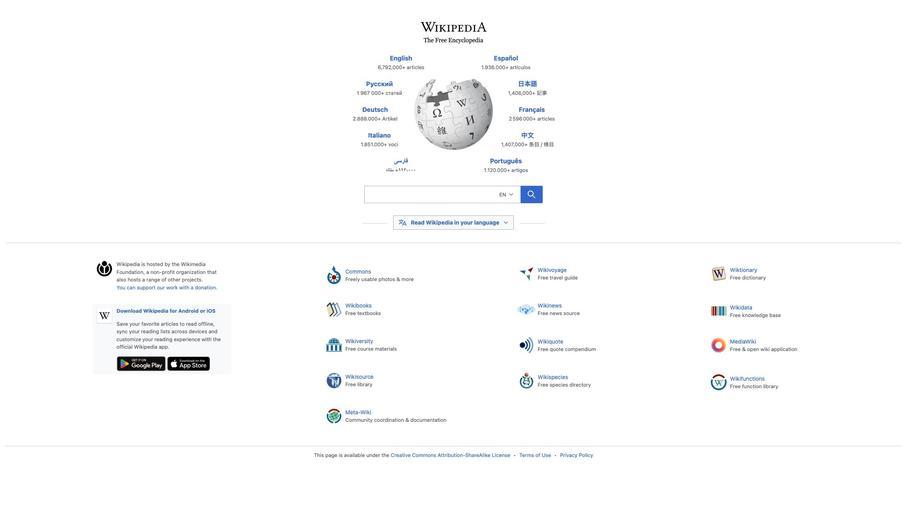 Task type: describe. For each thing, give the bounding box(es) containing it.
other projects element
[[319, 261, 902, 439]]



Task type: locate. For each thing, give the bounding box(es) containing it.
top languages element
[[344, 53, 563, 182]]

None search field
[[347, 184, 561, 208], [365, 186, 521, 203], [347, 184, 561, 208], [365, 186, 521, 203]]



